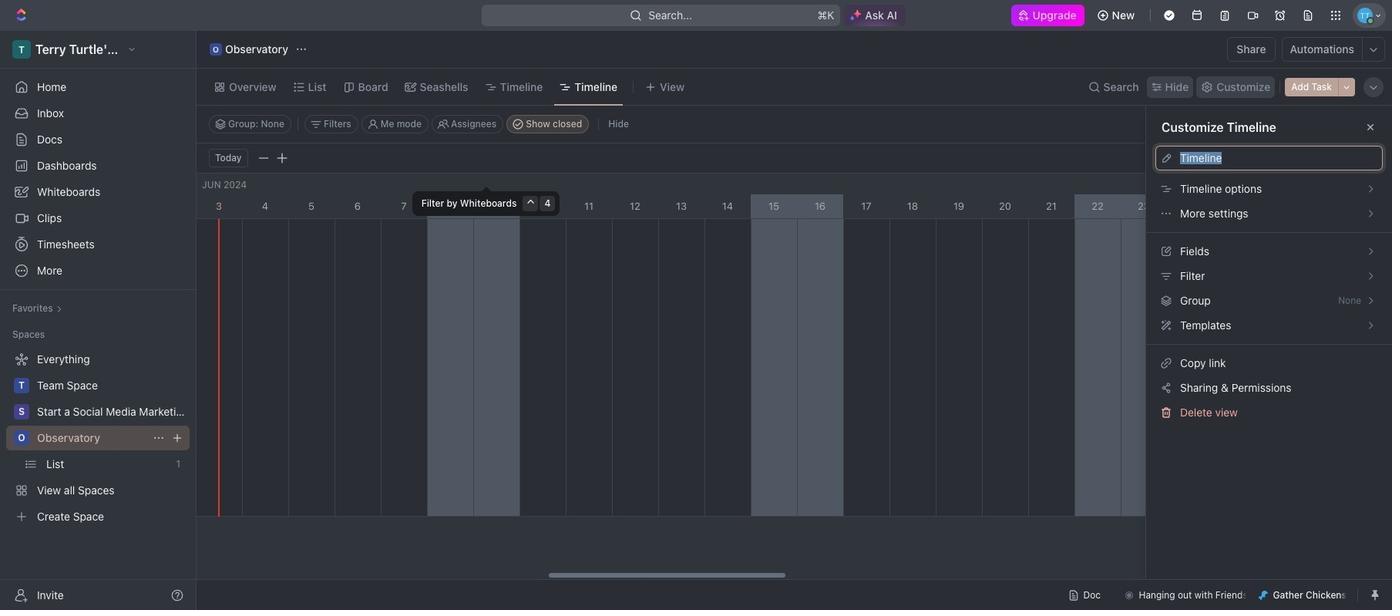 Task type: locate. For each thing, give the bounding box(es) containing it.
0 vertical spatial observatory, , element
[[210, 43, 222, 56]]

0 horizontal spatial observatory, , element
[[14, 430, 29, 446]]

observatory, , element
[[210, 43, 222, 56], [14, 430, 29, 446]]

drumstick bite image
[[1260, 590, 1269, 600]]

observatory, , element inside "tree"
[[14, 430, 29, 446]]

1 horizontal spatial observatory, , element
[[210, 43, 222, 56]]

tree inside sidebar navigation
[[6, 347, 190, 529]]

None text field
[[1181, 152, 1377, 164]]

1 vertical spatial observatory, , element
[[14, 430, 29, 446]]

start a social media marketing agency, , element
[[14, 404, 29, 420]]

tree
[[6, 347, 190, 529]]



Task type: describe. For each thing, give the bounding box(es) containing it.
sidebar navigation
[[0, 31, 200, 610]]

team space, , element
[[14, 378, 29, 393]]

terry turtle's workspace, , element
[[12, 40, 31, 59]]

Search tasks... text field
[[1229, 113, 1384, 136]]



Task type: vqa. For each thing, say whether or not it's contained in the screenshot.
Drumstick Bite "IMAGE"
yes



